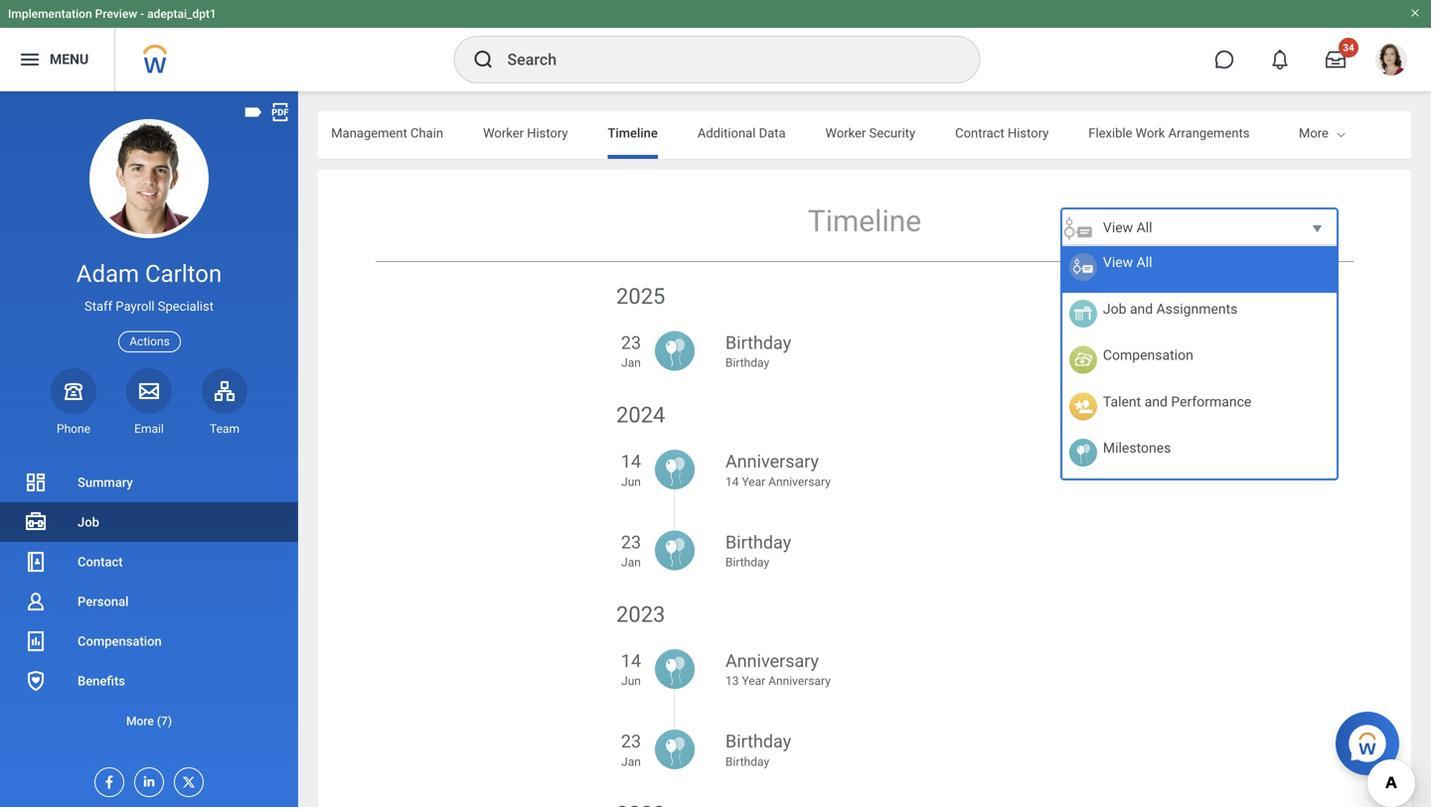 Task type: locate. For each thing, give the bounding box(es) containing it.
navigation pane region
[[0, 91, 298, 808]]

1 vertical spatial compensation
[[78, 635, 162, 649]]

14 jun
[[621, 452, 641, 489], [621, 651, 641, 689]]

year for 2024
[[742, 475, 765, 489]]

view up job and assignments
[[1103, 254, 1133, 271]]

compensation down personal
[[78, 635, 162, 649]]

0 horizontal spatial worker
[[483, 126, 524, 141]]

list box containing view all
[[1062, 246, 1337, 479]]

compensation down job and assignments 'element'
[[1103, 347, 1193, 364]]

2 worker from the left
[[825, 126, 866, 141]]

14 inside the anniversary 14 year anniversary
[[725, 475, 739, 489]]

1 view from the top
[[1103, 220, 1133, 236]]

jun down 2024
[[621, 475, 641, 489]]

compensation inside "navigation pane" region
[[78, 635, 162, 649]]

inbox large image
[[1326, 50, 1346, 70]]

2 vertical spatial 23 jan
[[621, 732, 641, 770]]

1 vertical spatial view all
[[1103, 254, 1152, 271]]

worker security
[[825, 126, 915, 141]]

0 vertical spatial 23
[[621, 333, 641, 354]]

(7)
[[157, 715, 172, 729]]

summary link
[[0, 463, 298, 503]]

menu containing 2025
[[616, 272, 1113, 808]]

0 vertical spatial jan
[[621, 356, 641, 370]]

2 jan from the top
[[621, 556, 641, 570]]

job inside 'element'
[[1103, 301, 1126, 317]]

1 horizontal spatial history
[[1008, 126, 1049, 141]]

compensation element
[[1103, 346, 1193, 365]]

year inside 'anniversary 13 year anniversary'
[[742, 675, 765, 689]]

all up job and assignments
[[1137, 254, 1152, 271]]

1 vertical spatial 14 jun
[[621, 651, 641, 689]]

all inside list box
[[1137, 254, 1152, 271]]

1 23 from the top
[[621, 333, 641, 354]]

preview
[[95, 7, 137, 21]]

1 horizontal spatial worker
[[825, 126, 866, 141]]

view up view all element
[[1103, 220, 1133, 236]]

1 vertical spatial jun
[[621, 675, 641, 689]]

jun for 2024
[[621, 475, 641, 489]]

0 vertical spatial 23 jan
[[621, 333, 641, 370]]

chain
[[410, 126, 443, 141]]

0 vertical spatial more
[[1299, 126, 1329, 141]]

all up view all element
[[1137, 220, 1152, 236]]

0 vertical spatial and
[[1130, 301, 1153, 317]]

notifications large image
[[1270, 50, 1290, 70]]

1 birthday from the top
[[725, 333, 791, 354]]

2 vertical spatial birthday birthday
[[725, 732, 791, 770]]

0 horizontal spatial timeline
[[608, 126, 658, 141]]

14 jun down "2023"
[[621, 651, 641, 689]]

1 vertical spatial more
[[126, 715, 154, 729]]

list box
[[1062, 246, 1337, 479]]

1 vertical spatial all
[[1137, 254, 1152, 271]]

personal image
[[24, 590, 48, 614]]

2 history from the left
[[1008, 126, 1049, 141]]

2 vertical spatial jan
[[621, 756, 641, 770]]

view all up job and assignments
[[1103, 254, 1152, 271]]

list
[[0, 463, 298, 741]]

contract
[[955, 126, 1004, 141]]

job
[[1103, 301, 1126, 317], [78, 515, 99, 530]]

2024
[[616, 403, 665, 429]]

-
[[140, 7, 144, 21]]

flexible
[[1088, 126, 1132, 141]]

4 birthday from the top
[[725, 556, 769, 570]]

14 jun down 2024
[[621, 452, 641, 489]]

14 inside 2023 menu item
[[621, 651, 641, 672]]

14 jun for 2024
[[621, 452, 641, 489]]

2 vertical spatial 14
[[621, 651, 641, 672]]

timeline down worker security
[[808, 204, 921, 239]]

0 vertical spatial all
[[1137, 220, 1152, 236]]

view all
[[1103, 220, 1152, 236], [1103, 254, 1152, 271]]

3 jan from the top
[[621, 756, 641, 770]]

more inside more (7) dropdown button
[[126, 715, 154, 729]]

milestones element
[[1103, 439, 1171, 458]]

1 vertical spatial jan
[[621, 556, 641, 570]]

0 vertical spatial view all
[[1103, 220, 1152, 236]]

1 horizontal spatial compensation
[[1103, 347, 1193, 364]]

more
[[1299, 126, 1329, 141], [126, 715, 154, 729]]

talent and performance
[[1103, 394, 1252, 410]]

more (7) button
[[0, 710, 298, 734]]

3 birthday birthday from the top
[[725, 732, 791, 770]]

worker history
[[483, 126, 568, 141]]

more (7) button
[[0, 702, 298, 741]]

year
[[742, 475, 765, 489], [742, 675, 765, 689]]

14 jun inside 2023 menu item
[[621, 651, 641, 689]]

team adam carlton element
[[202, 421, 247, 437]]

team
[[210, 422, 239, 436]]

1 vertical spatial timeline
[[808, 204, 921, 239]]

1 horizontal spatial more
[[1299, 126, 1329, 141]]

1 jun from the top
[[621, 475, 641, 489]]

close environment banner image
[[1409, 7, 1421, 19]]

14 jun inside 2024 menu item
[[621, 452, 641, 489]]

view all button
[[1060, 208, 1339, 249]]

implementation
[[8, 7, 92, 21]]

jun inside 2023 menu item
[[621, 675, 641, 689]]

job and assignments element
[[1103, 300, 1238, 319]]

jun inside 2024 menu item
[[621, 475, 641, 489]]

and inside 'element'
[[1130, 301, 1153, 317]]

2 birthday from the top
[[725, 356, 769, 370]]

1 worker from the left
[[483, 126, 524, 141]]

2 vertical spatial 23
[[621, 732, 641, 753]]

facebook image
[[95, 769, 117, 791]]

jun down "2023"
[[621, 675, 641, 689]]

compensation
[[1103, 347, 1193, 364], [78, 635, 162, 649]]

0 vertical spatial jun
[[621, 475, 641, 489]]

personal
[[78, 595, 129, 610]]

additional
[[698, 126, 756, 141]]

job and assignments
[[1103, 301, 1238, 317]]

birthday birthday
[[725, 333, 791, 370], [725, 533, 791, 570], [725, 732, 791, 770]]

anniversary 13 year anniversary
[[725, 651, 831, 689]]

benefits link
[[0, 662, 298, 702]]

0 vertical spatial 14 jun
[[621, 452, 641, 489]]

worker down search image
[[483, 126, 524, 141]]

1 vertical spatial 23
[[621, 533, 641, 553]]

view all inside list box
[[1103, 254, 1152, 271]]

worker
[[483, 126, 524, 141], [825, 126, 866, 141]]

job inside 'link'
[[78, 515, 99, 530]]

Search Workday  search field
[[507, 38, 939, 81]]

0 horizontal spatial job
[[78, 515, 99, 530]]

history for worker history
[[527, 126, 568, 141]]

2 view all from the top
[[1103, 254, 1152, 271]]

2 all from the top
[[1137, 254, 1152, 271]]

anniversary
[[725, 452, 819, 473], [768, 475, 831, 489], [725, 651, 819, 672], [768, 675, 831, 689]]

0 vertical spatial year
[[742, 475, 765, 489]]

1 vertical spatial view
[[1103, 254, 1133, 271]]

timeline
[[608, 126, 658, 141], [808, 204, 921, 239]]

email button
[[126, 368, 172, 437]]

actions button
[[118, 332, 181, 353]]

1 history from the left
[[527, 126, 568, 141]]

14 jun for 2023
[[621, 651, 641, 689]]

menu
[[50, 51, 89, 68]]

and up compensation element
[[1130, 301, 1153, 317]]

job for job and assignments
[[1103, 301, 1126, 317]]

2 23 jan from the top
[[621, 533, 641, 570]]

0 vertical spatial job
[[1103, 301, 1126, 317]]

1 vertical spatial year
[[742, 675, 765, 689]]

phone
[[57, 422, 90, 436]]

and
[[1130, 301, 1153, 317], [1145, 394, 1168, 410]]

actions
[[129, 335, 170, 349]]

and right talent on the right
[[1145, 394, 1168, 410]]

year inside the anniversary 14 year anniversary
[[742, 475, 765, 489]]

1 vertical spatial 14
[[725, 475, 739, 489]]

history for contract history
[[1008, 126, 1049, 141]]

2025 menu item
[[616, 282, 1113, 412]]

1 all from the top
[[1137, 220, 1152, 236]]

1 14 jun from the top
[[621, 452, 641, 489]]

all inside dropdown button
[[1137, 220, 1152, 236]]

menu
[[616, 272, 1113, 808]]

2 14 jun from the top
[[621, 651, 641, 689]]

23 jan
[[621, 333, 641, 370], [621, 533, 641, 570], [621, 732, 641, 770]]

jun
[[621, 475, 641, 489], [621, 675, 641, 689]]

view
[[1103, 220, 1133, 236], [1103, 254, 1133, 271]]

arrangements
[[1168, 126, 1250, 141]]

23
[[621, 333, 641, 354], [621, 533, 641, 553], [621, 732, 641, 753]]

2 jun from the top
[[621, 675, 641, 689]]

phone adam carlton element
[[51, 421, 96, 437]]

2 view from the top
[[1103, 254, 1133, 271]]

34
[[1343, 42, 1354, 54]]

1 horizontal spatial job
[[1103, 301, 1126, 317]]

0 horizontal spatial compensation
[[78, 635, 162, 649]]

job down view all element
[[1103, 301, 1126, 317]]

profile logan mcneil image
[[1375, 44, 1407, 80]]

more (7)
[[126, 715, 172, 729]]

1 year from the top
[[742, 475, 765, 489]]

work
[[1136, 126, 1165, 141]]

menu banner
[[0, 0, 1431, 91]]

jan inside 2025 menu item
[[621, 356, 641, 370]]

1 vertical spatial and
[[1145, 394, 1168, 410]]

milestones
[[1103, 440, 1171, 457]]

history
[[527, 126, 568, 141], [1008, 126, 1049, 141]]

6 birthday from the top
[[725, 756, 769, 770]]

all
[[1137, 220, 1152, 236], [1137, 254, 1152, 271]]

additional data
[[698, 126, 786, 141]]

more down inbox large icon
[[1299, 126, 1329, 141]]

1 view all from the top
[[1103, 220, 1152, 236]]

and for talent
[[1145, 394, 1168, 410]]

1 jan from the top
[[621, 356, 641, 370]]

0 vertical spatial 14
[[621, 452, 641, 473]]

adam carlton
[[76, 260, 222, 288]]

2 year from the top
[[742, 675, 765, 689]]

1 vertical spatial 23 jan
[[621, 533, 641, 570]]

timeline left additional
[[608, 126, 658, 141]]

14
[[621, 452, 641, 473], [725, 475, 739, 489], [621, 651, 641, 672]]

0 horizontal spatial more
[[126, 715, 154, 729]]

search image
[[472, 48, 495, 72]]

more left (7)
[[126, 715, 154, 729]]

view all up view all element
[[1103, 220, 1152, 236]]

0 vertical spatial birthday birthday
[[725, 333, 791, 370]]

1 birthday birthday from the top
[[725, 333, 791, 370]]

talent and performance element
[[1103, 393, 1252, 411]]

1 vertical spatial birthday birthday
[[725, 533, 791, 570]]

jun for 2023
[[621, 675, 641, 689]]

0 vertical spatial view
[[1103, 220, 1133, 236]]

1 23 jan from the top
[[621, 333, 641, 370]]

job up contact
[[78, 515, 99, 530]]

performance
[[1171, 394, 1252, 410]]

jan
[[621, 356, 641, 370], [621, 556, 641, 570], [621, 756, 641, 770]]

staff payroll specialist
[[85, 299, 214, 314]]

x image
[[175, 769, 197, 791]]

compensation link
[[0, 622, 298, 662]]

tab list
[[0, 111, 1250, 159]]

1 vertical spatial job
[[78, 515, 99, 530]]

worker left security
[[825, 126, 866, 141]]

view printable version (pdf) image
[[269, 101, 291, 123]]

carlton
[[145, 260, 222, 288]]

0 horizontal spatial history
[[527, 126, 568, 141]]

birthday
[[725, 333, 791, 354], [725, 356, 769, 370], [725, 533, 791, 553], [725, 556, 769, 570], [725, 732, 791, 753], [725, 756, 769, 770]]



Task type: vqa. For each thing, say whether or not it's contained in the screenshot.


Task type: describe. For each thing, give the bounding box(es) containing it.
2023
[[616, 602, 665, 628]]

job for job
[[78, 515, 99, 530]]

worker for worker security
[[825, 126, 866, 141]]

linkedin image
[[135, 769, 157, 790]]

14 for 2024
[[621, 452, 641, 473]]

13
[[725, 675, 739, 689]]

talent
[[1103, 394, 1141, 410]]

3 23 from the top
[[621, 732, 641, 753]]

1 horizontal spatial timeline
[[808, 204, 921, 239]]

view inside list box
[[1103, 254, 1133, 271]]

2024 menu item
[[616, 401, 1113, 531]]

34 button
[[1314, 38, 1359, 81]]

23 jan inside 2025 menu item
[[621, 333, 641, 370]]

0 vertical spatial timeline
[[608, 126, 658, 141]]

adeptai_dpt1
[[147, 7, 217, 21]]

job link
[[0, 503, 298, 543]]

phone button
[[51, 368, 96, 437]]

job image
[[24, 511, 48, 535]]

2 23 from the top
[[621, 533, 641, 553]]

contract history
[[955, 126, 1049, 141]]

staff
[[85, 299, 112, 314]]

5 birthday from the top
[[725, 732, 791, 753]]

tab list containing management chain
[[0, 111, 1250, 159]]

justify image
[[18, 48, 42, 72]]

view all element
[[1103, 253, 1152, 272]]

2 birthday birthday from the top
[[725, 533, 791, 570]]

list containing summary
[[0, 463, 298, 741]]

data
[[759, 126, 786, 141]]

benefits
[[78, 674, 125, 689]]

2023 menu item
[[616, 601, 1113, 731]]

2025
[[616, 284, 665, 310]]

contact image
[[24, 551, 48, 574]]

more for more (7)
[[126, 715, 154, 729]]

23 inside 2025 menu item
[[621, 333, 641, 354]]

worker for worker history
[[483, 126, 524, 141]]

menu button
[[0, 28, 115, 91]]

specialist
[[158, 299, 214, 314]]

adam
[[76, 260, 139, 288]]

summary
[[78, 476, 133, 490]]

year for 2023
[[742, 675, 765, 689]]

mail image
[[137, 379, 161, 403]]

more for more
[[1299, 126, 1329, 141]]

phone image
[[60, 379, 87, 403]]

flexible work arrangements
[[1088, 126, 1250, 141]]

0 vertical spatial compensation
[[1103, 347, 1193, 364]]

management chain
[[331, 126, 443, 141]]

benefits image
[[24, 670, 48, 694]]

3 23 jan from the top
[[621, 732, 641, 770]]

and for job
[[1130, 301, 1153, 317]]

contact link
[[0, 543, 298, 582]]

assignments
[[1156, 301, 1238, 317]]

compensation image
[[24, 630, 48, 654]]

security
[[869, 126, 915, 141]]

anniversary 14 year anniversary
[[725, 452, 831, 489]]

summary image
[[24, 471, 48, 495]]

payroll
[[116, 299, 155, 314]]

implementation preview -   adeptai_dpt1
[[8, 7, 217, 21]]

team link
[[202, 368, 247, 437]]

email adam carlton element
[[126, 421, 172, 437]]

contact
[[78, 555, 123, 570]]

view inside dropdown button
[[1103, 220, 1133, 236]]

personal link
[[0, 582, 298, 622]]

view team image
[[213, 379, 237, 403]]

email
[[134, 422, 164, 436]]

3 birthday from the top
[[725, 533, 791, 553]]

management
[[331, 126, 407, 141]]

14 for 2023
[[621, 651, 641, 672]]

birthday birthday inside 2025 menu item
[[725, 333, 791, 370]]

tag image
[[242, 101, 264, 123]]

view all inside dropdown button
[[1103, 220, 1152, 236]]



